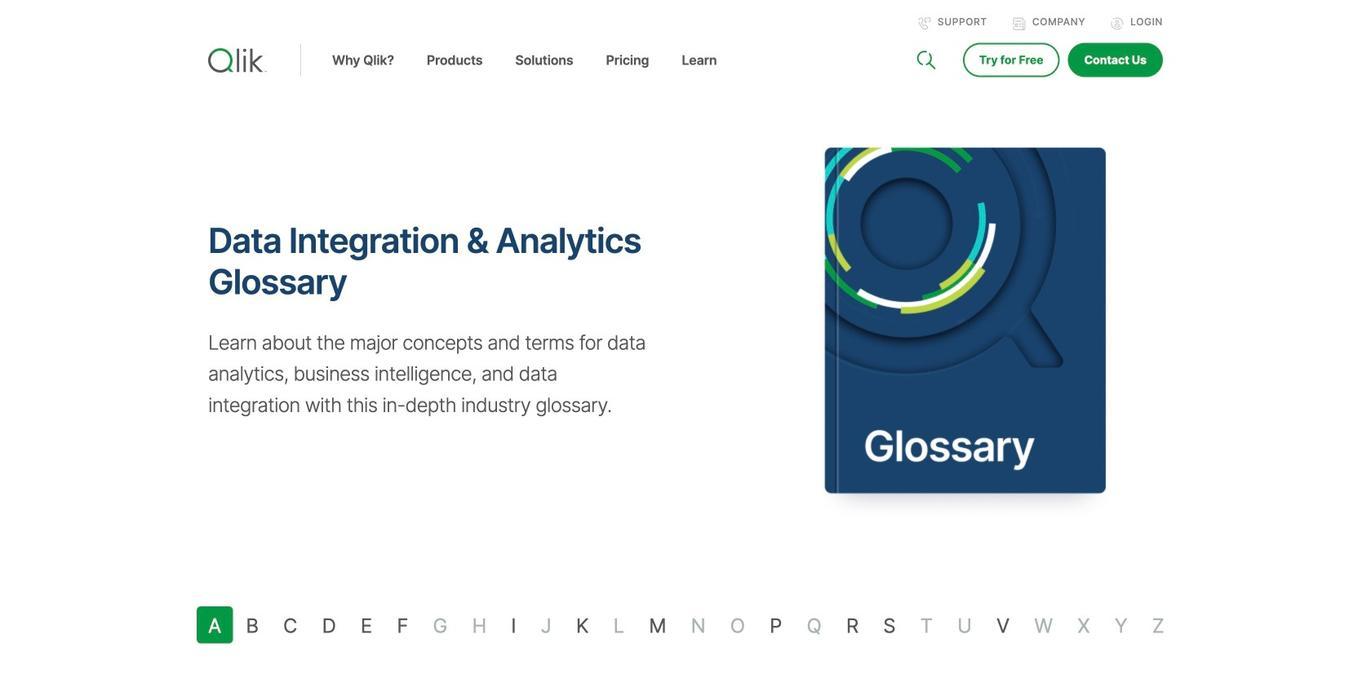 Task type: vqa. For each thing, say whether or not it's contained in the screenshot.
Qlik image
yes



Task type: locate. For each thing, give the bounding box(es) containing it.
company image
[[1013, 17, 1026, 30]]

data integration & analytics glossary - hero image image
[[698, 96, 1273, 545]]

support image
[[919, 17, 932, 30]]

qlik image
[[208, 48, 267, 73]]

login image
[[1111, 17, 1125, 30]]



